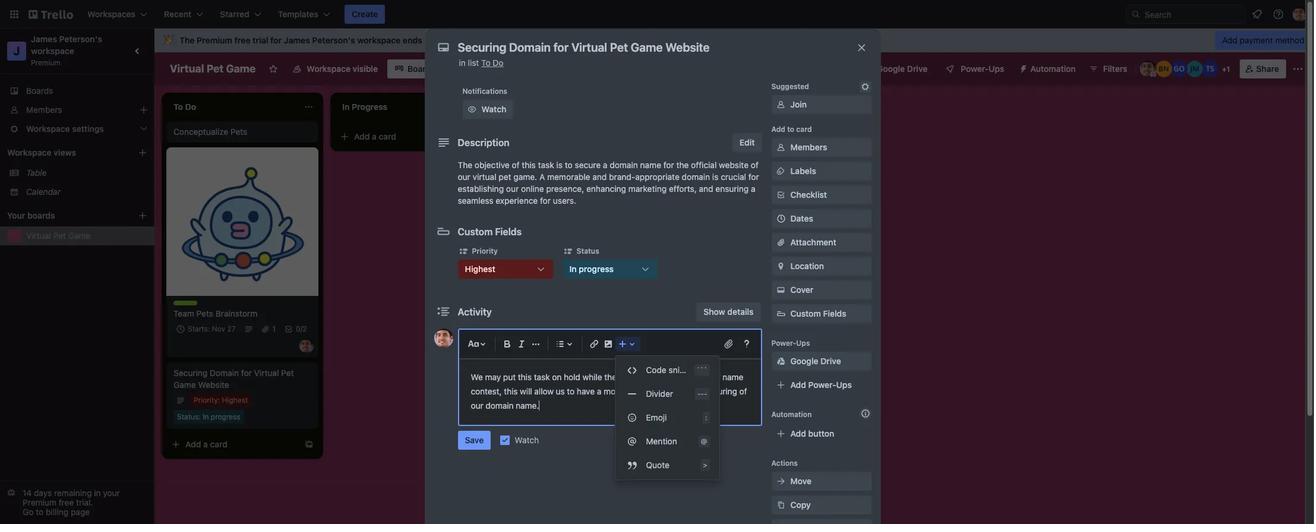 Task type: describe. For each thing, give the bounding box(es) containing it.
1 vertical spatial game
[[68, 231, 91, 241]]

0 horizontal spatial google drive
[[791, 356, 842, 366]]

1 vertical spatial power-
[[772, 339, 797, 348]]

users.
[[553, 196, 577, 206]]

sm image for suggested
[[860, 81, 872, 93]]

0 horizontal spatial table link
[[26, 167, 147, 179]]

create from template… image
[[304, 440, 314, 449]]

1 vertical spatial and
[[699, 184, 714, 194]]

14 days remaining in your premium free trial. go to billing page
[[23, 488, 120, 517]]

for inside banner
[[271, 35, 282, 45]]

ben nelson (bennelson96) image
[[1156, 61, 1173, 77]]

text styles image
[[466, 337, 481, 351]]

italic ⌘i image
[[514, 337, 529, 351]]

workspace visible
[[307, 64, 378, 74]]

our inside 'we may put this task on hold while the marketing team holds their name contest, this will allow us to have a more focused effort in the securing of our domain name.'
[[471, 401, 484, 411]]

1 horizontal spatial workspace
[[357, 35, 401, 45]]

sm image for watch
[[466, 103, 478, 115]]

trial
[[253, 35, 268, 45]]

Board name text field
[[164, 59, 262, 78]]

14 inside 14 days remaining in your premium free trial. go to billing page
[[23, 488, 32, 498]]

actions
[[772, 459, 798, 468]]

days
[[34, 488, 52, 498]]

remaining
[[54, 488, 92, 498]]

status for status : in progress
[[177, 413, 199, 421]]

🎉
[[164, 35, 175, 45]]

on
[[552, 372, 562, 382]]

1 vertical spatial progress
[[211, 413, 241, 421]]

1 - from the left
[[698, 390, 701, 398]]

1 vertical spatial virtual
[[26, 231, 51, 241]]

domain
[[210, 368, 239, 378]]

0 vertical spatial highest
[[465, 264, 496, 274]]

join
[[791, 99, 807, 109]]

1 horizontal spatial table link
[[441, 59, 489, 78]]

go to billing page link
[[23, 507, 90, 517]]

ends
[[403, 35, 422, 45]]

objective
[[475, 160, 510, 170]]

1 vertical spatial 1
[[273, 325, 276, 333]]

the inside the objective of this task is to secure a domain name for the official website of our virtual pet game. a memorable and brand-appropriate domain is crucial for establishing our online presence, enhancing marketing efforts, and ensuring a seamless experience for users.
[[458, 160, 473, 170]]

peterson's inside james peterson's workspace premium
[[59, 34, 102, 44]]

premium inside banner
[[197, 35, 232, 45]]

2 vertical spatial ups
[[837, 380, 852, 390]]

code snippet ```
[[646, 365, 708, 375]]

add button button
[[772, 424, 872, 443]]

days.
[[450, 35, 472, 45]]

mention image
[[625, 435, 639, 449]]

share
[[1257, 64, 1280, 74]]

0 vertical spatial pets
[[231, 127, 248, 137]]

boards
[[27, 210, 55, 221]]

confetti image
[[164, 35, 175, 45]]

dates
[[791, 213, 814, 224]]

0 vertical spatial our
[[458, 172, 471, 182]]

sm image for labels
[[775, 165, 787, 177]]

priority : highest
[[194, 396, 248, 405]]

do
[[493, 58, 504, 68]]

list
[[468, 58, 479, 68]]

1 vertical spatial calendar link
[[26, 186, 147, 198]]

for down the online
[[540, 196, 551, 206]]

```
[[697, 366, 708, 374]]

virtual pet game link
[[26, 230, 147, 242]]

workspace inside james peterson's workspace premium
[[31, 46, 74, 56]]

website
[[719, 160, 749, 170]]

in left list
[[459, 58, 466, 68]]

0 vertical spatial and
[[593, 172, 607, 182]]

activity
[[458, 307, 492, 317]]

0 horizontal spatial fields
[[495, 226, 522, 237]]

sm image down seamless
[[458, 246, 470, 257]]

0 horizontal spatial is
[[557, 160, 563, 170]]

game inside board name 'text box'
[[226, 62, 256, 75]]

banner containing 🎉
[[155, 29, 1315, 52]]

0 horizontal spatial drive
[[821, 356, 842, 366]]

2 - from the left
[[701, 390, 704, 398]]

add a card for create from template… icon
[[354, 131, 397, 141]]

workspace for workspace visible
[[307, 64, 351, 74]]

page
[[71, 507, 90, 517]]

premium inside james peterson's workspace premium
[[31, 58, 60, 67]]

1 vertical spatial members
[[791, 142, 828, 152]]

official
[[691, 160, 717, 170]]

conceptualize
[[174, 127, 228, 137]]

game inside securing domain for virtual pet game website
[[174, 380, 196, 390]]

0 horizontal spatial ups
[[797, 339, 811, 348]]

will
[[520, 386, 532, 396]]

0 vertical spatial custom fields
[[458, 226, 522, 237]]

in inside banner
[[425, 35, 432, 45]]

add a card button for create from template… image
[[166, 435, 300, 454]]

details
[[728, 307, 754, 317]]

2
[[303, 325, 307, 333]]

0 vertical spatial calendar link
[[491, 59, 554, 78]]

google inside button
[[877, 64, 905, 74]]

to inside the objective of this task is to secure a domain name for the official website of our virtual pet game. a memorable and brand-appropriate domain is crucial for establishing our online presence, enhancing marketing efforts, and ensuring a seamless experience for users.
[[565, 160, 573, 170]]

1 team from the top
[[174, 301, 192, 310]]

name inside 'we may put this task on hold while the marketing team holds their name contest, this will allow us to have a more focused effort in the securing of our domain name.'
[[723, 372, 744, 382]]

0 horizontal spatial table
[[26, 168, 47, 178]]

automation inside button
[[1031, 64, 1076, 74]]

1 vertical spatial in
[[203, 413, 209, 421]]

card for create from template… icon
[[379, 131, 397, 141]]

attachment
[[791, 237, 837, 247]]

sm image for join
[[775, 99, 787, 111]]

1 horizontal spatial free
[[235, 35, 251, 45]]

in progress
[[570, 264, 614, 274]]

memorable
[[548, 172, 591, 182]]

+ 1
[[1223, 65, 1231, 74]]

create button
[[345, 5, 385, 24]]

a
[[540, 172, 545, 182]]

custom inside button
[[791, 309, 821, 319]]

sm image for google drive
[[775, 355, 787, 367]]

edit button
[[733, 133, 762, 152]]

sm image for cover
[[775, 284, 787, 296]]

share button
[[1240, 59, 1287, 78]]

task for on
[[534, 372, 550, 382]]

primary element
[[0, 0, 1315, 29]]

watch button
[[463, 100, 514, 119]]

join link
[[772, 95, 872, 114]]

0 horizontal spatial highest
[[222, 396, 248, 405]]

1 horizontal spatial peterson's
[[312, 35, 355, 45]]

james peterson's workspace link
[[31, 34, 104, 56]]

0 vertical spatial members link
[[0, 100, 155, 119]]

0 horizontal spatial automation
[[772, 410, 812, 419]]

trial.
[[76, 498, 93, 508]]

add button
[[791, 429, 835, 439]]

sm image right in progress
[[641, 263, 651, 275]]

2 vertical spatial this
[[504, 386, 518, 396]]

securing domain for virtual pet game website
[[174, 368, 294, 390]]

your
[[7, 210, 25, 221]]

name.
[[516, 401, 539, 411]]

nov
[[212, 325, 225, 333]]

status : in progress
[[177, 413, 241, 421]]

quote image
[[625, 458, 639, 473]]

0 horizontal spatial calendar
[[26, 187, 61, 197]]

automation button
[[1014, 59, 1084, 78]]

1 horizontal spatial calendar
[[512, 64, 547, 74]]

sm image for move
[[775, 476, 787, 487]]

0 horizontal spatial members
[[26, 105, 62, 115]]

appropriate
[[636, 172, 680, 182]]

filters
[[1104, 64, 1128, 74]]

brand-
[[609, 172, 636, 182]]

divider
[[646, 389, 674, 399]]

search image
[[1132, 10, 1141, 19]]

more
[[604, 386, 623, 396]]

0
[[296, 325, 301, 333]]

boards
[[26, 86, 53, 96]]

0 / 2
[[296, 325, 307, 333]]

marketing inside the objective of this task is to secure a domain name for the official website of our virtual pet game. a memorable and brand-appropriate domain is crucial for establishing our online presence, enhancing marketing efforts, and ensuring a seamless experience for users.
[[629, 184, 667, 194]]

notifications
[[463, 87, 508, 96]]

priority for priority
[[472, 247, 498, 256]]

for right crucial
[[749, 172, 760, 182]]

create from template… image
[[473, 132, 483, 141]]

1 horizontal spatial james peterson (jamespeterson93) image
[[434, 329, 453, 348]]

sm image for automation
[[1014, 59, 1031, 76]]

enhancing
[[587, 184, 627, 194]]

j
[[13, 44, 20, 58]]

to down 'join'
[[788, 125, 795, 134]]

fields inside button
[[824, 309, 847, 319]]

virtual inside securing domain for virtual pet game website
[[254, 368, 279, 378]]

1 horizontal spatial 14
[[436, 35, 446, 45]]

card for create from template… image
[[210, 439, 228, 449]]

your boards with 1 items element
[[7, 209, 120, 223]]

code
[[646, 365, 667, 375]]

pet
[[499, 172, 512, 182]]

0 horizontal spatial custom
[[458, 226, 493, 237]]

add a card for create from template… image
[[185, 439, 228, 449]]

copy link
[[772, 496, 872, 515]]

task for is
[[538, 160, 554, 170]]

2 horizontal spatial of
[[751, 160, 759, 170]]

copy
[[791, 500, 811, 510]]

star or unstar board image
[[269, 64, 278, 74]]

0 horizontal spatial google
[[791, 356, 819, 366]]

1 vertical spatial domain
[[682, 172, 710, 182]]

james peterson (jamespeterson93) image
[[1141, 61, 1157, 77]]

secure
[[575, 160, 601, 170]]

status for status
[[577, 247, 600, 256]]

0 vertical spatial progress
[[579, 264, 614, 274]]

show details
[[704, 307, 754, 317]]

sm image up in progress
[[563, 246, 575, 257]]

1 vertical spatial is
[[713, 172, 719, 182]]

focused
[[626, 386, 656, 396]]

visible
[[353, 64, 378, 74]]

dates button
[[772, 209, 872, 228]]

open help dialog image
[[740, 337, 754, 351]]

2 horizontal spatial our
[[506, 184, 519, 194]]

pets inside team task team pets brainstorm
[[197, 309, 213, 319]]

sm image left in progress
[[536, 263, 546, 275]]

free inside 14 days remaining in your premium free trial. go to billing page
[[59, 498, 74, 508]]

: inside menu
[[706, 414, 708, 421]]

save
[[465, 435, 484, 445]]

conceptualize pets link
[[174, 126, 311, 138]]

have
[[577, 386, 595, 396]]

billing
[[46, 507, 68, 517]]



Task type: vqa. For each thing, say whether or not it's contained in the screenshot.


Task type: locate. For each thing, give the bounding box(es) containing it.
fields down cover link
[[824, 309, 847, 319]]

sm image down add to card
[[775, 141, 787, 153]]

1 horizontal spatial priority
[[472, 247, 498, 256]]

priority for priority : highest
[[194, 396, 218, 405]]

0 horizontal spatial progress
[[211, 413, 241, 421]]

gary orlando (garyorlando) image
[[1171, 61, 1188, 77]]

1 horizontal spatial game
[[174, 380, 196, 390]]

1 vertical spatial name
[[723, 372, 744, 382]]

status up in progress
[[577, 247, 600, 256]]

1 vertical spatial ups
[[797, 339, 811, 348]]

card
[[797, 125, 812, 134], [379, 131, 397, 141], [210, 439, 228, 449]]

0 horizontal spatial peterson's
[[59, 34, 102, 44]]

this
[[522, 160, 536, 170], [518, 372, 532, 382], [504, 386, 518, 396]]

efforts,
[[669, 184, 697, 194]]

14 left days.
[[436, 35, 446, 45]]

workspace views
[[7, 147, 76, 158]]

1 vertical spatial watch
[[515, 435, 539, 445]]

0 horizontal spatial pet
[[53, 231, 66, 241]]

checklist link
[[772, 185, 872, 204]]

create a view image
[[138, 148, 147, 158]]

🎉 the premium free trial for james peterson's workspace ends in 14 days.
[[164, 35, 472, 45]]

premium inside 14 days remaining in your premium free trial. go to billing page
[[23, 498, 56, 508]]

for inside securing domain for virtual pet game website
[[241, 368, 252, 378]]

starts: nov 27
[[188, 325, 236, 333]]

0 horizontal spatial name
[[641, 160, 662, 170]]

divider image
[[625, 387, 639, 401]]

1 vertical spatial members link
[[772, 138, 872, 157]]

1 horizontal spatial is
[[713, 172, 719, 182]]

domain
[[610, 160, 638, 170], [682, 172, 710, 182], [486, 401, 514, 411]]

to right go
[[36, 507, 43, 517]]

code snippet image
[[625, 363, 639, 377]]

Main content area, start typing to enter text. text field
[[471, 370, 750, 413]]

sm image down notifications
[[466, 103, 478, 115]]

add a card button for create from template… icon
[[335, 127, 468, 146]]

progress
[[579, 264, 614, 274], [211, 413, 241, 421]]

banner
[[155, 29, 1315, 52]]

1 horizontal spatial in
[[570, 264, 577, 274]]

0 horizontal spatial calendar link
[[26, 186, 147, 198]]

0 vertical spatial the
[[677, 160, 689, 170]]

james inside james peterson's workspace premium
[[31, 34, 57, 44]]

to up memorable
[[565, 160, 573, 170]]

calendar link up the your boards with 1 items element
[[26, 186, 147, 198]]

jeremy miller (jeremymiller198) image
[[1187, 61, 1204, 77]]

0 horizontal spatial free
[[59, 498, 74, 508]]

add payment method
[[1223, 35, 1305, 45]]

status down priority : highest
[[177, 413, 199, 421]]

0 horizontal spatial of
[[512, 160, 520, 170]]

move
[[791, 476, 812, 486]]

drive inside button
[[908, 64, 928, 74]]

this inside the objective of this task is to secure a domain name for the official website of our virtual pet game. a memorable and brand-appropriate domain is crucial for establishing our online presence, enhancing marketing efforts, and ensuring a seamless experience for users.
[[522, 160, 536, 170]]

menu containing code snippet
[[616, 358, 720, 477]]

game left star or unstar board image
[[226, 62, 256, 75]]

0 horizontal spatial game
[[68, 231, 91, 241]]

1 vertical spatial automation
[[772, 410, 812, 419]]

Search field
[[1141, 5, 1245, 23]]

- left 'securing'
[[701, 390, 704, 398]]

: up '@'
[[706, 414, 708, 421]]

watch inside button
[[482, 104, 507, 114]]

in inside 14 days remaining in your premium free trial. go to billing page
[[94, 488, 101, 498]]

0 vertical spatial this
[[522, 160, 536, 170]]

1 horizontal spatial power-
[[809, 380, 837, 390]]

drive left power-ups button
[[908, 64, 928, 74]]

add inside button
[[791, 429, 807, 439]]

virtual inside board name 'text box'
[[170, 62, 204, 75]]

workspace for workspace views
[[7, 147, 51, 158]]

0 horizontal spatial 14
[[23, 488, 32, 498]]

team task team pets brainstorm
[[174, 301, 258, 319]]

sm image
[[1014, 59, 1031, 76], [860, 81, 872, 93], [536, 263, 546, 275], [641, 263, 651, 275], [775, 355, 787, 367], [775, 499, 787, 511]]

domain down contest,
[[486, 401, 514, 411]]

0 vertical spatial workspace
[[357, 35, 401, 45]]

sm image inside checklist link
[[775, 189, 787, 201]]

this for put
[[518, 372, 532, 382]]

drive up 'add power-ups'
[[821, 356, 842, 366]]

0 vertical spatial watch
[[482, 104, 507, 114]]

1 horizontal spatial the
[[677, 160, 689, 170]]

virtual
[[170, 62, 204, 75], [26, 231, 51, 241], [254, 368, 279, 378]]

1 vertical spatial pet
[[53, 231, 66, 241]]

1 horizontal spatial pets
[[231, 127, 248, 137]]

while
[[583, 372, 602, 382]]

button
[[809, 429, 835, 439]]

0 horizontal spatial the
[[180, 35, 195, 45]]

calendar link right to
[[491, 59, 554, 78]]

show menu image
[[1293, 63, 1305, 75]]

table
[[461, 64, 482, 74], [26, 168, 47, 178]]

james peterson (jamespeterson93) image right open information menu icon in the top right of the page
[[1294, 7, 1308, 21]]

pet inside securing domain for virtual pet game website
[[281, 368, 294, 378]]

1 vertical spatial priority
[[194, 396, 218, 405]]

ups left automation button
[[989, 64, 1005, 74]]

0 vertical spatial google drive
[[877, 64, 928, 74]]

@
[[701, 438, 708, 445]]

to inside 14 days remaining in your premium free trial. go to billing page
[[36, 507, 43, 517]]

power-ups inside button
[[961, 64, 1005, 74]]

conceptualize pets
[[174, 127, 248, 137]]

0 vertical spatial power-
[[961, 64, 989, 74]]

james right trial
[[284, 35, 310, 45]]

1 horizontal spatial power-ups
[[961, 64, 1005, 74]]

editor toolbar toolbar
[[464, 335, 756, 480]]

0 vertical spatial custom
[[458, 226, 493, 237]]

calendar right the do on the left top of page
[[512, 64, 547, 74]]

ensuring
[[716, 184, 749, 194]]

james right j
[[31, 34, 57, 44]]

sm image inside labels link
[[775, 165, 787, 177]]

menu inside editor toolbar 'toolbar'
[[616, 358, 720, 477]]

attach and insert link image
[[723, 338, 735, 350]]

open information menu image
[[1273, 8, 1285, 20]]

premium
[[197, 35, 232, 45], [31, 58, 60, 67], [23, 498, 56, 508]]

1 horizontal spatial table
[[461, 64, 482, 74]]

google drive
[[877, 64, 928, 74], [791, 356, 842, 366]]

sm image for checklist
[[775, 189, 787, 201]]

virtual pet game down confetti image
[[170, 62, 256, 75]]

3 - from the left
[[704, 390, 708, 398]]

pet inside board name 'text box'
[[207, 62, 224, 75]]

1 vertical spatial google drive
[[791, 356, 842, 366]]

task up the a
[[538, 160, 554, 170]]

the up the more
[[605, 372, 617, 382]]

sm image inside the location link
[[775, 260, 787, 272]]

1 vertical spatial the
[[605, 372, 617, 382]]

watch
[[482, 104, 507, 114], [515, 435, 539, 445]]

2 horizontal spatial card
[[797, 125, 812, 134]]

0 vertical spatial domain
[[610, 160, 638, 170]]

add
[[1223, 35, 1238, 45], [772, 125, 786, 134], [354, 131, 370, 141], [791, 380, 807, 390], [791, 429, 807, 439], [185, 439, 201, 449]]

the inside the objective of this task is to secure a domain name for the official website of our virtual pet game. a memorable and brand-appropriate domain is crucial for establishing our online presence, enhancing marketing efforts, and ensuring a seamless experience for users.
[[677, 160, 689, 170]]

priority up status : in progress
[[194, 396, 218, 405]]

0 vertical spatial members
[[26, 105, 62, 115]]

1 horizontal spatial google drive
[[877, 64, 928, 74]]

labels
[[791, 166, 817, 176]]

0 horizontal spatial james peterson (jamespeterson93) image
[[300, 339, 314, 353]]

and right efforts, at the top of the page
[[699, 184, 714, 194]]

highest down securing domain for virtual pet game website
[[222, 396, 248, 405]]

1 horizontal spatial workspace
[[307, 64, 351, 74]]

color: bold lime, title: "team task" element
[[174, 301, 210, 310]]

members
[[26, 105, 62, 115], [791, 142, 828, 152]]

is
[[557, 160, 563, 170], [713, 172, 719, 182]]

14
[[436, 35, 446, 45], [23, 488, 32, 498]]

domain up brand- on the top of the page
[[610, 160, 638, 170]]

in down holds
[[682, 386, 688, 396]]

0 horizontal spatial 1
[[273, 325, 276, 333]]

custom down 'cover'
[[791, 309, 821, 319]]

highest
[[465, 264, 496, 274], [222, 396, 248, 405]]

1 vertical spatial table link
[[26, 167, 147, 179]]

custom fields down cover link
[[791, 309, 847, 319]]

we
[[471, 372, 483, 382]]

0 vertical spatial marketing
[[629, 184, 667, 194]]

pets
[[231, 127, 248, 137], [197, 309, 213, 319]]

this for of
[[522, 160, 536, 170]]

emoji image
[[625, 411, 639, 425]]

0 horizontal spatial in
[[203, 413, 209, 421]]

virtual down 🎉
[[170, 62, 204, 75]]

workspace inside button
[[307, 64, 351, 74]]

link image
[[587, 337, 601, 351]]

sm image
[[775, 99, 787, 111], [466, 103, 478, 115], [775, 141, 787, 153], [775, 165, 787, 177], [775, 189, 787, 201], [458, 246, 470, 257], [563, 246, 575, 257], [775, 260, 787, 272], [775, 284, 787, 296], [775, 476, 787, 487]]

0 horizontal spatial card
[[210, 439, 228, 449]]

make template image
[[775, 523, 787, 524]]

calendar link
[[491, 59, 554, 78], [26, 186, 147, 198]]

0 horizontal spatial power-ups
[[772, 339, 811, 348]]

ups inside button
[[989, 64, 1005, 74]]

is up memorable
[[557, 160, 563, 170]]

0 vertical spatial priority
[[472, 247, 498, 256]]

1 vertical spatial task
[[534, 372, 550, 382]]

workspace right j
[[31, 46, 74, 56]]

peterson's up boards "link"
[[59, 34, 102, 44]]

ups down "custom fields" button
[[797, 339, 811, 348]]

None text field
[[452, 37, 844, 58]]

1 vertical spatial pets
[[197, 309, 213, 319]]

of right website on the right top of the page
[[751, 160, 759, 170]]

team up "starts:"
[[174, 309, 194, 319]]

---
[[698, 390, 708, 398]]

1 right tara schultz (taraschultz7) image on the top of page
[[1227, 65, 1231, 74]]

edit
[[740, 137, 755, 147]]

marketing
[[629, 184, 667, 194], [619, 372, 657, 382]]

sm image inside cover link
[[775, 284, 787, 296]]

emoji
[[646, 413, 667, 423]]

ups
[[989, 64, 1005, 74], [797, 339, 811, 348], [837, 380, 852, 390]]

1 horizontal spatial watch
[[515, 435, 539, 445]]

sm image inside join link
[[775, 99, 787, 111]]

1 horizontal spatial virtual pet game
[[170, 62, 256, 75]]

for right trial
[[271, 35, 282, 45]]

0 horizontal spatial and
[[593, 172, 607, 182]]

1 vertical spatial power-ups
[[772, 339, 811, 348]]

task up allow
[[534, 372, 550, 382]]

sm image left checklist on the top of the page
[[775, 189, 787, 201]]

0 vertical spatial 1
[[1227, 65, 1231, 74]]

2 horizontal spatial the
[[690, 386, 703, 396]]

name up 'securing'
[[723, 372, 744, 382]]

1 horizontal spatial status
[[577, 247, 600, 256]]

2 vertical spatial premium
[[23, 498, 56, 508]]

contest,
[[471, 386, 502, 396]]

2 vertical spatial pet
[[281, 368, 294, 378]]

:
[[218, 396, 220, 405], [199, 413, 201, 421], [706, 414, 708, 421]]

the right confetti image
[[180, 35, 195, 45]]

1 vertical spatial calendar
[[26, 187, 61, 197]]

sm image down "actions"
[[775, 476, 787, 487]]

online
[[521, 184, 544, 194]]

the down holds
[[690, 386, 703, 396]]

menu
[[616, 358, 720, 477]]

more formatting image
[[529, 337, 543, 351]]

1 horizontal spatial the
[[458, 160, 473, 170]]

workspace down the 🎉 the premium free trial for james peterson's workspace ends in 14 days.
[[307, 64, 351, 74]]

boards link
[[0, 81, 155, 100]]

add board image
[[138, 211, 147, 221]]

custom fields down seamless
[[458, 226, 522, 237]]

1 horizontal spatial drive
[[908, 64, 928, 74]]

bold ⌘b image
[[500, 337, 514, 351]]

sm image down google drive button
[[860, 81, 872, 93]]

: down website
[[218, 396, 220, 405]]

and up enhancing
[[593, 172, 607, 182]]

virtual pet game inside board name 'text box'
[[170, 62, 256, 75]]

/
[[301, 325, 303, 333]]

1 vertical spatial marketing
[[619, 372, 657, 382]]

sm image left 'join'
[[775, 99, 787, 111]]

: for status
[[199, 413, 201, 421]]

your boards
[[7, 210, 55, 221]]

task inside 'we may put this task on hold while the marketing team holds their name contest, this will allow us to have a more focused effort in the securing of our domain name.'
[[534, 372, 550, 382]]

payment
[[1240, 35, 1274, 45]]

add power-ups link
[[772, 376, 872, 395]]

our left virtual
[[458, 172, 471, 182]]

0 vertical spatial name
[[641, 160, 662, 170]]

holds
[[681, 372, 701, 382]]

2 team from the top
[[174, 309, 194, 319]]

0 notifications image
[[1251, 7, 1265, 21]]

in left your
[[94, 488, 101, 498]]

workspace left views
[[7, 147, 51, 158]]

is down the 'official' on the top right
[[713, 172, 719, 182]]

marketing inside 'we may put this task on hold while the marketing team holds their name contest, this will allow us to have a more focused effort in the securing of our domain name.'
[[619, 372, 657, 382]]

a inside 'we may put this task on hold while the marketing team holds their name contest, this will allow us to have a more focused effort in the securing of our domain name.'
[[597, 386, 602, 396]]

calendar up boards
[[26, 187, 61, 197]]

table down workspace views
[[26, 168, 47, 178]]

sm image for location
[[775, 260, 787, 272]]

peterson's up workspace visible button
[[312, 35, 355, 45]]

snippet
[[669, 365, 698, 375]]

0 vertical spatial in
[[570, 264, 577, 274]]

0 horizontal spatial pets
[[197, 309, 213, 319]]

sm image for members
[[775, 141, 787, 153]]

this up will
[[518, 372, 532, 382]]

task inside the objective of this task is to secure a domain name for the official website of our virtual pet game. a memorable and brand-appropriate domain is crucial for establishing our online presence, enhancing marketing efforts, and ensuring a seamless experience for users.
[[538, 160, 554, 170]]

of right 'securing'
[[740, 386, 748, 396]]

- down holds
[[698, 390, 701, 398]]

may
[[485, 372, 501, 382]]

custom down seamless
[[458, 226, 493, 237]]

name inside the objective of this task is to secure a domain name for the official website of our virtual pet game. a memorable and brand-appropriate domain is crucial for establishing our online presence, enhancing marketing efforts, and ensuring a seamless experience for users.
[[641, 160, 662, 170]]

add payment method link
[[1216, 31, 1313, 50]]

the
[[180, 35, 195, 45], [458, 160, 473, 170]]

workspace
[[307, 64, 351, 74], [7, 147, 51, 158]]

2 vertical spatial the
[[690, 386, 703, 396]]

james peterson's workspace premium
[[31, 34, 104, 67]]

0 horizontal spatial virtual
[[26, 231, 51, 241]]

domain inside 'we may put this task on hold while the marketing team holds their name contest, this will allow us to have a more focused effort in the securing of our domain name.'
[[486, 401, 514, 411]]

tara schultz (taraschultz7) image
[[1202, 61, 1219, 77]]

1 horizontal spatial custom fields
[[791, 309, 847, 319]]

1 vertical spatial status
[[177, 413, 199, 421]]

watch down notifications
[[482, 104, 507, 114]]

sm image for copy
[[775, 499, 787, 511]]

move link
[[772, 472, 872, 491]]

0 vertical spatial the
[[180, 35, 195, 45]]

team
[[174, 301, 192, 310], [174, 309, 194, 319]]

custom fields inside button
[[791, 309, 847, 319]]

james peterson (jamespeterson93) image
[[1294, 7, 1308, 21], [434, 329, 453, 348], [300, 339, 314, 353]]

for
[[271, 35, 282, 45], [664, 160, 675, 170], [749, 172, 760, 182], [540, 196, 551, 206], [241, 368, 252, 378]]

ups up add button button
[[837, 380, 852, 390]]

1 horizontal spatial pet
[[207, 62, 224, 75]]

lists image
[[553, 337, 567, 351]]

their
[[703, 372, 721, 382]]

this up game.
[[522, 160, 536, 170]]

seamless
[[458, 196, 494, 206]]

a
[[372, 131, 377, 141], [603, 160, 608, 170], [751, 184, 756, 194], [597, 386, 602, 396], [203, 439, 208, 449]]

power-
[[961, 64, 989, 74], [772, 339, 797, 348], [809, 380, 837, 390]]

0 horizontal spatial virtual pet game
[[26, 231, 91, 241]]

sm image right power-ups button
[[1014, 59, 1031, 76]]

name
[[641, 160, 662, 170], [723, 372, 744, 382]]

game down the your boards with 1 items element
[[68, 231, 91, 241]]

1 horizontal spatial our
[[471, 401, 484, 411]]

sm image inside move 'link'
[[775, 476, 787, 487]]

virtual right domain at bottom left
[[254, 368, 279, 378]]

sm image inside automation button
[[1014, 59, 1031, 76]]

james peterson (jamespeterson93) image down 2
[[300, 339, 314, 353]]

1 left "0"
[[273, 325, 276, 333]]

team
[[659, 372, 678, 382]]

: for priority
[[218, 396, 220, 405]]

our up experience
[[506, 184, 519, 194]]

1 horizontal spatial and
[[699, 184, 714, 194]]

sm image up 'add power-ups' link
[[775, 355, 787, 367]]

sm image inside copy link
[[775, 499, 787, 511]]

members link up labels link
[[772, 138, 872, 157]]

james peterson (jamespeterson93) image left text styles icon
[[434, 329, 453, 348]]

table link
[[441, 59, 489, 78], [26, 167, 147, 179]]

image image
[[601, 337, 616, 351]]

pets up "starts:"
[[197, 309, 213, 319]]

team left task
[[174, 301, 192, 310]]

0 horizontal spatial priority
[[194, 396, 218, 405]]

add a card
[[354, 131, 397, 141], [185, 439, 228, 449]]

the objective of this task is to secure a domain name for the official website of our virtual pet game. a memorable and brand-appropriate domain is crucial for establishing our online presence, enhancing marketing efforts, and ensuring a seamless experience for users.
[[458, 160, 760, 206]]

14 left days
[[23, 488, 32, 498]]

sm image up make template image
[[775, 499, 787, 511]]

in inside 'we may put this task on hold while the marketing team holds their name contest, this will allow us to have a more focused effort in the securing of our domain name.'
[[682, 386, 688, 396]]

for right domain at bottom left
[[241, 368, 252, 378]]

virtual pet game down the your boards with 1 items element
[[26, 231, 91, 241]]

2 horizontal spatial game
[[226, 62, 256, 75]]

sm image left the labels
[[775, 165, 787, 177]]

1 horizontal spatial highest
[[465, 264, 496, 274]]

table link down views
[[26, 167, 147, 179]]

2 vertical spatial our
[[471, 401, 484, 411]]

virtual down boards
[[26, 231, 51, 241]]

2 horizontal spatial james peterson (jamespeterson93) image
[[1294, 7, 1308, 21]]

fields
[[495, 226, 522, 237], [824, 309, 847, 319]]

- down their
[[704, 390, 708, 398]]

to inside 'we may put this task on hold while the marketing team holds their name contest, this will allow us to have a more focused effort in the securing of our domain name.'
[[567, 386, 575, 396]]

allow
[[535, 386, 554, 396]]

of inside 'we may put this task on hold while the marketing team holds their name contest, this will allow us to have a more focused effort in the securing of our domain name.'
[[740, 386, 748, 396]]

in right ends
[[425, 35, 432, 45]]

attachment button
[[772, 233, 872, 252]]

to
[[482, 58, 491, 68]]

labels link
[[772, 162, 872, 181]]

this down 'put'
[[504, 386, 518, 396]]

put
[[503, 372, 516, 382]]

marketing up focused
[[619, 372, 657, 382]]

checklist
[[791, 190, 827, 200]]

fields down experience
[[495, 226, 522, 237]]

1 horizontal spatial card
[[379, 131, 397, 141]]

starts:
[[188, 325, 210, 333]]

1 vertical spatial add a card
[[185, 439, 228, 449]]

power- inside button
[[961, 64, 989, 74]]

1 horizontal spatial james
[[284, 35, 310, 45]]

1 vertical spatial workspace
[[31, 46, 74, 56]]

we may put this task on hold while the marketing team holds their name contest, this will allow us to have a more focused effort in the securing of our domain name.
[[471, 372, 750, 411]]

0 vertical spatial google
[[877, 64, 905, 74]]

0 vertical spatial power-ups
[[961, 64, 1005, 74]]

website
[[198, 380, 229, 390]]

free
[[235, 35, 251, 45], [59, 498, 74, 508]]

the left objective
[[458, 160, 473, 170]]

sm image inside watch button
[[466, 103, 478, 115]]

automation left filters button
[[1031, 64, 1076, 74]]

suggested
[[772, 82, 810, 91]]

domain down the 'official' on the top right
[[682, 172, 710, 182]]

for up appropriate
[[664, 160, 675, 170]]

0 vertical spatial ups
[[989, 64, 1005, 74]]

google drive inside google drive button
[[877, 64, 928, 74]]

table up notifications
[[461, 64, 482, 74]]



